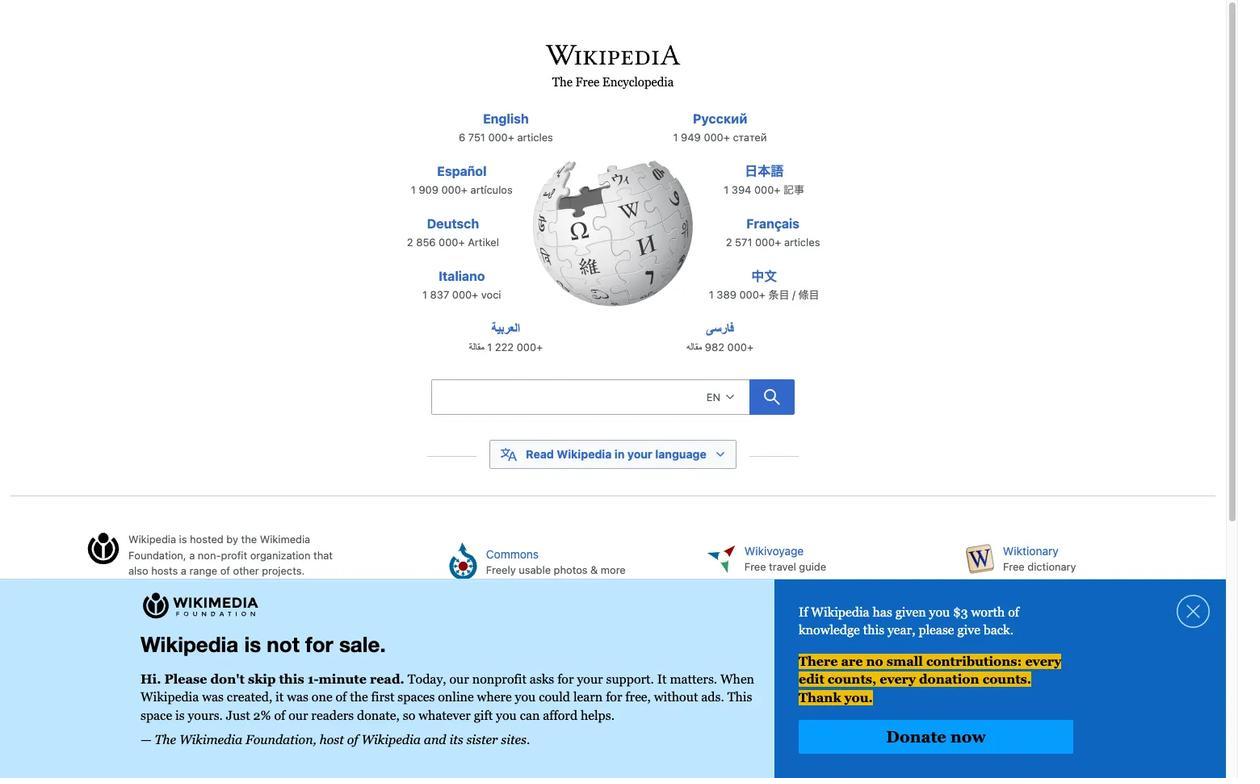 Task type: describe. For each thing, give the bounding box(es) containing it.
without
[[654, 690, 698, 706]]

if
[[799, 605, 808, 621]]

articles for english
[[517, 131, 553, 144]]

whatever
[[419, 708, 471, 724]]

1 909 000+
[[411, 183, 468, 196]]

small
[[887, 654, 923, 670]]

of down minute
[[336, 690, 347, 706]]

wikiversity free course materials
[[486, 690, 591, 719]]

play
[[166, 729, 187, 742]]

contributions:
[[927, 654, 1022, 670]]

wikivoyage free travel guide
[[745, 545, 827, 574]]

中文 1 389 000+ 条目 / 條目
[[709, 269, 820, 301]]

of inside worth of knowledge this year, please give back.
[[1008, 605, 1020, 621]]

2 horizontal spatial a
[[280, 581, 286, 594]]

982 000+
[[705, 341, 754, 354]]

guide
[[799, 561, 827, 574]]

donate now link
[[799, 721, 1074, 755]]

2 horizontal spatial our
[[450, 672, 469, 687]]

2 vertical spatial our
[[289, 708, 308, 724]]

1 vertical spatial the
[[155, 733, 176, 748]]

of inside wikipedia is hosted by the wikimedia foundation, a non-profit organization that also hosts a range of other projects. you can support our work with a donation.
[[220, 565, 230, 578]]

store for google play store
[[190, 729, 216, 742]]

1 837 000+
[[423, 289, 479, 301]]

matters.
[[670, 672, 718, 687]]

italiano 1 837 000+ voci
[[423, 269, 501, 301]]

quote
[[769, 707, 797, 720]]

news
[[769, 634, 795, 647]]

русский 1 949 000+ статей
[[674, 112, 767, 144]]

customize
[[128, 687, 179, 700]]

wikipedia is not for sale.
[[141, 633, 386, 658]]

photos
[[554, 564, 588, 577]]

favorite
[[179, 655, 216, 668]]

your up hi.
[[155, 655, 176, 668]]

the inside save your favorite articles to read offline, sync your reading lists across devices and customize your reading experience with the official wikipedia app.
[[326, 687, 341, 700]]

it
[[657, 672, 667, 687]]

could
[[539, 690, 570, 706]]

free,
[[626, 690, 651, 706]]

nonprofit
[[472, 672, 527, 687]]

en
[[707, 391, 721, 404]]

spaces
[[398, 690, 435, 706]]

download wikipedia for android or ios link
[[128, 629, 331, 642]]

sale.
[[339, 633, 386, 658]]

official
[[128, 702, 161, 715]]

please
[[919, 623, 955, 639]]

articles for français
[[785, 236, 820, 249]]

close button
[[1166, 584, 1222, 645]]

wikiversity
[[486, 690, 543, 704]]

6 751 000+
[[459, 131, 515, 144]]

wikipedia inside wikipedia is hosted by the wikimedia foundation, a non-profit organization that also hosts a range of other projects. you can support our work with a donation.
[[128, 534, 176, 546]]

for left android
[[237, 629, 252, 642]]

app.
[[215, 702, 236, 715]]

& inside 'mediawiki free & open wiki application'
[[1028, 707, 1035, 720]]

hosts
[[151, 565, 178, 578]]

فارسی
[[707, 322, 734, 336]]

1 vertical spatial this
[[279, 672, 304, 687]]

your up customize
[[154, 671, 176, 684]]

can inside wikipedia is hosted by the wikimedia foundation, a non-profit organization that also hosts a range of other projects. you can support our work with a donation.
[[149, 581, 167, 594]]

1 vertical spatial foundation,
[[246, 733, 317, 748]]

free for the
[[576, 75, 600, 89]]

artikel
[[468, 236, 499, 249]]

& inside commons freely usable photos & more
[[591, 564, 598, 577]]

apple app store link
[[232, 728, 320, 759]]

wikipedia inside today, our nonprofit asks for your support. it matters. when wikipedia was created, it was one of the first spaces online where you could learn for free, without ads. this space is yours. just 2% of our readers donate, so whatever gift you can afford helps.
[[141, 690, 199, 706]]

of right host
[[347, 733, 358, 748]]

close image
[[1176, 594, 1212, 630]]

not
[[267, 633, 300, 658]]

free for wikiquote
[[745, 707, 766, 720]]

this inside worth of knowledge this year, please give back.
[[863, 623, 885, 639]]

wikipedia right the if
[[811, 605, 870, 621]]

source
[[798, 634, 831, 647]]

русский
[[693, 112, 748, 126]]

deutsch
[[427, 217, 479, 231]]

commons freely usable photos & more
[[486, 547, 626, 577]]

its
[[450, 733, 463, 748]]

donate,
[[357, 708, 400, 724]]

ios
[[312, 629, 331, 642]]

space
[[141, 708, 172, 724]]

foundation, inside wikipedia is hosted by the wikimedia foundation, a non-profit organization that also hosts a range of other projects. you can support our work with a donation.
[[128, 549, 186, 562]]

english 6 751 000+ articles
[[459, 112, 553, 144]]

0 horizontal spatial wikimedia
[[179, 733, 243, 748]]

wikipedia down donate,
[[361, 733, 421, 748]]

afford
[[543, 708, 578, 724]]

this
[[728, 690, 753, 706]]

with inside wikipedia is hosted by the wikimedia foundation, a non-profit organization that also hosts a range of other projects. you can support our work with a donation.
[[257, 581, 277, 594]]

wikidata free knowledge base
[[1003, 621, 1107, 650]]

free for wikiversity
[[486, 706, 508, 719]]

1 389 000+
[[709, 289, 766, 301]]

1 vertical spatial a
[[181, 565, 187, 578]]

course
[[511, 706, 544, 719]]

italiano
[[439, 269, 485, 284]]

or
[[299, 629, 310, 642]]

are
[[841, 654, 863, 670]]

non-
[[198, 549, 221, 562]]

donation
[[919, 672, 980, 688]]

donation.
[[289, 581, 334, 594]]

support.
[[606, 672, 654, 687]]

year,
[[888, 623, 916, 639]]

is for not
[[244, 633, 261, 658]]

compendium
[[800, 707, 864, 720]]

don't
[[210, 672, 245, 687]]

1 vertical spatial reading
[[206, 687, 243, 700]]

中文
[[752, 269, 777, 284]]

application
[[1087, 707, 1141, 720]]

1-
[[308, 672, 319, 687]]

now
[[951, 729, 986, 747]]

sister
[[467, 733, 498, 748]]

0 vertical spatial every
[[1026, 654, 1062, 670]]



Task type: vqa. For each thing, say whether or not it's contained in the screenshot.


Task type: locate. For each thing, give the bounding box(es) containing it.
skip
[[248, 672, 276, 687]]

wikinews
[[745, 618, 794, 631]]

of up the "you can support our work with a donation." link
[[220, 565, 230, 578]]

1 horizontal spatial can
[[520, 708, 540, 724]]

your up learn
[[577, 672, 603, 687]]

a down projects.
[[280, 581, 286, 594]]

you
[[128, 581, 147, 594]]

1 horizontal spatial foundation,
[[246, 733, 317, 748]]

more
[[601, 564, 626, 577]]

your right in
[[628, 448, 653, 461]]

0 vertical spatial reading
[[179, 671, 215, 684]]

every down small
[[880, 672, 916, 688]]

knowledge for this
[[799, 623, 860, 639]]

for up could
[[558, 672, 574, 687]]

2 571 000+
[[726, 236, 782, 249]]

0 vertical spatial wikimedia
[[260, 534, 310, 546]]

1 horizontal spatial this
[[863, 623, 885, 639]]

you down 'wikiversity'
[[496, 708, 517, 724]]

wikipedia up the play
[[164, 702, 212, 715]]

reading down favorite
[[179, 671, 215, 684]]

wikipedia
[[557, 448, 612, 461], [128, 534, 176, 546], [811, 605, 870, 621], [183, 629, 234, 642], [141, 633, 239, 658], [141, 690, 199, 706], [164, 702, 212, 715], [361, 733, 421, 748]]

0 horizontal spatial foundation,
[[128, 549, 186, 562]]

our down range
[[211, 581, 227, 594]]

foundation, down 2%
[[246, 733, 317, 748]]

$3
[[953, 605, 968, 621]]

wikipedia inside save your favorite articles to read offline, sync your reading lists across devices and customize your reading experience with the official wikipedia app.
[[164, 702, 212, 715]]

articles down "français"
[[785, 236, 820, 249]]

1 horizontal spatial knowledge
[[1028, 637, 1081, 650]]

wikipedia left in
[[557, 448, 612, 461]]

with
[[257, 581, 277, 594], [302, 687, 323, 700]]

0 horizontal spatial a
[[181, 565, 187, 578]]

this down has
[[863, 623, 885, 639]]

0 horizontal spatial &
[[591, 564, 598, 577]]

0 vertical spatial our
[[211, 581, 227, 594]]

google
[[128, 729, 163, 742]]

0 horizontal spatial with
[[257, 581, 277, 594]]

wiki
[[1066, 707, 1084, 720]]

1 949 000+
[[674, 131, 730, 144]]

can down 'wikiversity'
[[520, 708, 540, 724]]

wikiquote
[[745, 691, 797, 705]]

1 horizontal spatial with
[[302, 687, 323, 700]]

free down wiktionary
[[1003, 561, 1025, 574]]

gift
[[474, 708, 493, 724]]

1 horizontal spatial every
[[1026, 654, 1062, 670]]

google play store
[[128, 729, 216, 742]]

store
[[190, 729, 216, 742], [285, 729, 311, 742]]

1 vertical spatial our
[[450, 672, 469, 687]]

lists
[[218, 671, 238, 684]]

articles down the "english"
[[517, 131, 553, 144]]

0 vertical spatial and
[[316, 671, 335, 684]]

& left more
[[591, 564, 598, 577]]

español
[[437, 164, 487, 179]]

with inside save your favorite articles to read offline, sync your reading lists across devices and customize your reading experience with the official wikipedia app.
[[302, 687, 323, 700]]

deutsch 2 856 000+ artikel
[[407, 217, 499, 249]]

wikispecies
[[745, 764, 807, 777]]

0 vertical spatial a
[[189, 549, 195, 562]]

free down wikiquote
[[745, 707, 766, 720]]

your up "yours."
[[181, 687, 203, 700]]

base
[[1084, 637, 1107, 650]]

0 horizontal spatial the
[[241, 534, 257, 546]]

None search field
[[431, 379, 750, 415]]

counts,
[[828, 672, 877, 688]]

this down read
[[279, 672, 304, 687]]

free down wikidata
[[1003, 637, 1025, 650]]

for up 1-
[[305, 633, 333, 658]]

wikipedia up please
[[141, 633, 239, 658]]

knowledge down the if
[[799, 623, 860, 639]]

there
[[799, 654, 838, 670]]

日本語
[[745, 164, 784, 179]]

1 horizontal spatial the
[[326, 687, 341, 700]]

free down wikivoyage
[[745, 561, 766, 574]]

store down "yours."
[[190, 729, 216, 742]]

of up wikidata
[[1008, 605, 1020, 621]]

across
[[241, 671, 273, 684]]

can inside today, our nonprofit asks for your support. it matters. when wikipedia was created, it was one of the first spaces online where you could learn for free, without ads. this space is yours. just 2% of our readers donate, so whatever gift you can afford helps.
[[520, 708, 540, 724]]

free down wikinews
[[745, 634, 766, 647]]

0 horizontal spatial and
[[316, 671, 335, 684]]

of
[[220, 565, 230, 578], [1008, 605, 1020, 621], [336, 690, 347, 706], [274, 708, 285, 724], [347, 733, 358, 748]]

free for wiktionary
[[1003, 561, 1025, 574]]

articles inside english 6 751 000+ articles
[[517, 131, 553, 144]]

and inside save your favorite articles to read offline, sync your reading lists across devices and customize your reading experience with the official wikipedia app.
[[316, 671, 335, 684]]

0 horizontal spatial every
[[880, 672, 916, 688]]

2 856 000+
[[407, 236, 465, 249]]

so
[[403, 708, 416, 724]]

español 1 909 000+ artículos
[[411, 164, 513, 196]]

work
[[230, 581, 254, 594]]

dictionary
[[1028, 561, 1077, 574]]

with down projects.
[[257, 581, 277, 594]]

foundation, up the hosts at the bottom left of the page
[[128, 549, 186, 562]]

0 horizontal spatial the
[[155, 733, 176, 748]]

0 horizontal spatial store
[[190, 729, 216, 742]]

the right —
[[155, 733, 176, 748]]

google play store link
[[128, 728, 229, 759]]

1 horizontal spatial and
[[424, 733, 446, 748]]

can down the hosts at the bottom left of the page
[[149, 581, 167, 594]]

learn
[[574, 690, 603, 706]]

you up 'please'
[[930, 605, 950, 621]]

2 store from the left
[[285, 729, 311, 742]]

yours.
[[188, 708, 223, 724]]

1 horizontal spatial &
[[1028, 707, 1035, 720]]

— the wikimedia foundation, host of wikipedia and its sister sites .
[[141, 733, 530, 748]]

0 horizontal spatial this
[[279, 672, 304, 687]]

read wikipedia in your language button
[[490, 440, 737, 470]]

0 vertical spatial articles
[[517, 131, 553, 144]]

0 vertical spatial is
[[179, 534, 187, 546]]

the up readers
[[326, 687, 341, 700]]

has
[[873, 605, 893, 621]]

0 vertical spatial &
[[591, 564, 598, 577]]

the inside wikipedia is hosted by the wikimedia foundation, a non-profit organization that also hosts a range of other projects. you can support our work with a donation.
[[241, 534, 257, 546]]

a left the non- at bottom
[[189, 549, 195, 562]]

2 was from the left
[[287, 690, 309, 706]]

free inside wikidata free knowledge base
[[1003, 637, 1025, 650]]

free inside wiktionary free dictionary
[[1003, 561, 1025, 574]]

1 vertical spatial every
[[880, 672, 916, 688]]

was right it
[[287, 690, 309, 706]]

& down mediawiki
[[1028, 707, 1035, 720]]

counts.
[[983, 672, 1032, 688]]

articles inside save your favorite articles to read offline, sync your reading lists across devices and customize your reading experience with the official wikipedia app.
[[219, 655, 255, 668]]

the inside today, our nonprofit asks for your support. it matters. when wikipedia was created, it was one of the first spaces online where you could learn for free, without ads. this space is yours. just 2% of our readers donate, so whatever gift you can afford helps.
[[350, 690, 368, 706]]

donate
[[887, 729, 947, 747]]

free inside 'mediawiki free & open wiki application'
[[1003, 707, 1025, 720]]

wikispecies link
[[691, 751, 945, 779]]

free for wikidata
[[1003, 637, 1025, 650]]

free for wikinews
[[745, 634, 766, 647]]

the up english 6 751 000+ articles at the left of page
[[552, 75, 573, 89]]

the left first
[[350, 690, 368, 706]]

0 horizontal spatial can
[[149, 581, 167, 594]]

encyclopedia
[[603, 75, 674, 89]]

save your favorite articles to read offline, sync your reading lists across devices and customize your reading experience with the official wikipedia app.
[[128, 655, 341, 715]]

free down the where
[[486, 706, 508, 719]]

and down offline,
[[316, 671, 335, 684]]

1 vertical spatial and
[[424, 733, 446, 748]]

every down wikidata free knowledge base
[[1026, 654, 1062, 670]]

commons
[[486, 547, 539, 561]]

1 vertical spatial can
[[520, 708, 540, 724]]

knowledge for base
[[1028, 637, 1081, 650]]

wikipedia inside button
[[557, 448, 612, 461]]

1 horizontal spatial wikimedia
[[260, 534, 310, 546]]

reading
[[179, 671, 215, 684], [206, 687, 243, 700]]

1 was from the left
[[202, 690, 224, 706]]

1 horizontal spatial our
[[289, 708, 308, 724]]

1 store from the left
[[190, 729, 216, 742]]

app
[[263, 729, 282, 742]]

2 horizontal spatial articles
[[785, 236, 820, 249]]

open
[[1038, 707, 1063, 720]]

today, our nonprofit asks for your support. it matters. when wikipedia was created, it was one of the first spaces online where you could learn for free, without ads. this space is yours. just 2% of our readers donate, so whatever gift you can afford helps.
[[141, 672, 755, 724]]

1 horizontal spatial articles
[[517, 131, 553, 144]]

travel
[[769, 561, 796, 574]]

wikipedia up the hosts at the bottom left of the page
[[128, 534, 176, 546]]

2 vertical spatial a
[[280, 581, 286, 594]]

free down mediawiki
[[1003, 707, 1025, 720]]

2 vertical spatial you
[[496, 708, 517, 724]]

0 horizontal spatial articles
[[219, 655, 255, 668]]

free for mediawiki
[[1003, 707, 1025, 720]]

no
[[867, 654, 884, 670]]

1 vertical spatial with
[[302, 687, 323, 700]]

knowledge down wikidata
[[1028, 637, 1081, 650]]

of right 2%
[[274, 708, 285, 724]]

store right app
[[285, 729, 311, 742]]

by
[[226, 534, 238, 546]]

free inside wikiversity free course materials
[[486, 706, 508, 719]]

give
[[958, 623, 981, 639]]

0 vertical spatial can
[[149, 581, 167, 594]]

1 horizontal spatial the
[[552, 75, 573, 89]]

free inside wikiquote free quote compendium
[[745, 707, 766, 720]]

1 vertical spatial you
[[515, 690, 536, 706]]

2 vertical spatial articles
[[219, 655, 255, 668]]

1 horizontal spatial a
[[189, 549, 195, 562]]

wikipedia up favorite
[[183, 629, 234, 642]]

0 vertical spatial this
[[863, 623, 885, 639]]

knowledge inside worth of knowledge this year, please give back.
[[799, 623, 860, 639]]

android
[[255, 629, 296, 642]]

our up apple app store
[[289, 708, 308, 724]]

and left its
[[424, 733, 446, 748]]

you up course in the bottom left of the page
[[515, 690, 536, 706]]

english
[[483, 112, 529, 126]]

knowledge inside wikidata free knowledge base
[[1028, 637, 1081, 650]]

read
[[270, 655, 292, 668]]

0 vertical spatial you
[[930, 605, 950, 621]]

your inside read wikipedia in your language button
[[628, 448, 653, 461]]

1 vertical spatial articles
[[785, 236, 820, 249]]

the
[[241, 534, 257, 546], [326, 687, 341, 700], [350, 690, 368, 706]]

with down devices
[[302, 687, 323, 700]]

your inside today, our nonprofit asks for your support. it matters. when wikipedia was created, it was one of the first spaces online where you could learn for free, without ads. this space is yours. just 2% of our readers donate, so whatever gift you can afford helps.
[[577, 672, 603, 687]]

free for wikivoyage
[[745, 561, 766, 574]]

our up online
[[450, 672, 469, 687]]

français
[[747, 217, 800, 231]]

support
[[170, 581, 208, 594]]

wiktionary free dictionary
[[1003, 545, 1077, 574]]

a
[[189, 549, 195, 562], [181, 565, 187, 578], [280, 581, 286, 594]]

條目
[[799, 289, 820, 301]]

read
[[526, 448, 554, 461]]

wikipedia up the space
[[141, 690, 199, 706]]

1 222 000+
[[487, 341, 543, 354]]

0 horizontal spatial knowledge
[[799, 623, 860, 639]]

is for hosted
[[179, 534, 187, 546]]

0 vertical spatial the
[[552, 75, 573, 89]]

wikipedia image
[[532, 160, 694, 308]]

was up "yours."
[[202, 690, 224, 706]]

free left encyclopedia
[[576, 75, 600, 89]]

0 horizontal spatial was
[[202, 690, 224, 706]]

free
[[576, 75, 600, 89], [745, 561, 766, 574], [1003, 561, 1025, 574], [745, 634, 766, 647], [1003, 637, 1025, 650], [486, 706, 508, 719], [745, 707, 766, 720], [1003, 707, 1025, 720]]

wikimedia inside wikipedia is hosted by the wikimedia foundation, a non-profit organization that also hosts a range of other projects. you can support our work with a donation.
[[260, 534, 310, 546]]

1 vertical spatial wikimedia
[[179, 733, 243, 748]]

you can support our work with a donation. link
[[128, 581, 334, 594]]

it
[[276, 690, 284, 706]]

worth of knowledge this year, please give back.
[[799, 605, 1020, 639]]

1 vertical spatial &
[[1028, 707, 1035, 720]]

mediawiki
[[1003, 691, 1057, 705]]

条目
[[769, 289, 790, 301]]

1 horizontal spatial store
[[285, 729, 311, 742]]

reading up app.
[[206, 687, 243, 700]]

0 vertical spatial with
[[257, 581, 277, 594]]

wikimedia down "yours."
[[179, 733, 243, 748]]

your
[[628, 448, 653, 461], [155, 655, 176, 668], [154, 671, 176, 684], [577, 672, 603, 687], [181, 687, 203, 700]]

wikimedia up organization
[[260, 534, 310, 546]]

ads.
[[702, 690, 725, 706]]

experience
[[246, 687, 299, 700]]

download wikipedia for android or ios
[[128, 629, 331, 642]]

0 vertical spatial foundation,
[[128, 549, 186, 562]]

mediawiki free & open wiki application
[[1003, 691, 1141, 720]]

for left free,
[[606, 690, 623, 706]]

save
[[128, 655, 152, 668]]

wikinews free news source
[[745, 618, 831, 647]]

wikidata
[[1003, 621, 1049, 635]]

1 vertical spatial is
[[244, 633, 261, 658]]

store for apple app store
[[285, 729, 311, 742]]

free inside wikinews free news source
[[745, 634, 766, 647]]

our inside wikipedia is hosted by the wikimedia foundation, a non-profit organization that also hosts a range of other projects. you can support our work with a donation.
[[211, 581, 227, 594]]

2 vertical spatial is
[[175, 708, 185, 724]]

0 horizontal spatial our
[[211, 581, 227, 594]]

free inside wikivoyage free travel guide
[[745, 561, 766, 574]]

a up support
[[181, 565, 187, 578]]

that
[[314, 549, 333, 562]]

articles up lists
[[219, 655, 255, 668]]

the right by
[[241, 534, 257, 546]]

edit
[[799, 672, 825, 688]]

sync
[[128, 671, 151, 684]]

1 horizontal spatial was
[[287, 690, 309, 706]]

is inside wikipedia is hosted by the wikimedia foundation, a non-profit organization that also hosts a range of other projects. you can support our work with a donation.
[[179, 534, 187, 546]]

is inside today, our nonprofit asks for your support. it matters. when wikipedia was created, it was one of the first spaces online where you could learn for free, without ads. this space is yours. just 2% of our readers donate, so whatever gift you can afford helps.
[[175, 708, 185, 724]]

wikivoyage
[[745, 545, 804, 559]]

donate now
[[887, 729, 986, 747]]

日本語 1 394 000+ 記事
[[724, 164, 805, 196]]

2 horizontal spatial the
[[350, 690, 368, 706]]

articles inside français 2 571 000+ articles
[[785, 236, 820, 249]]

you.
[[845, 690, 873, 706]]

hi.
[[141, 672, 161, 687]]

back.
[[984, 623, 1014, 639]]



